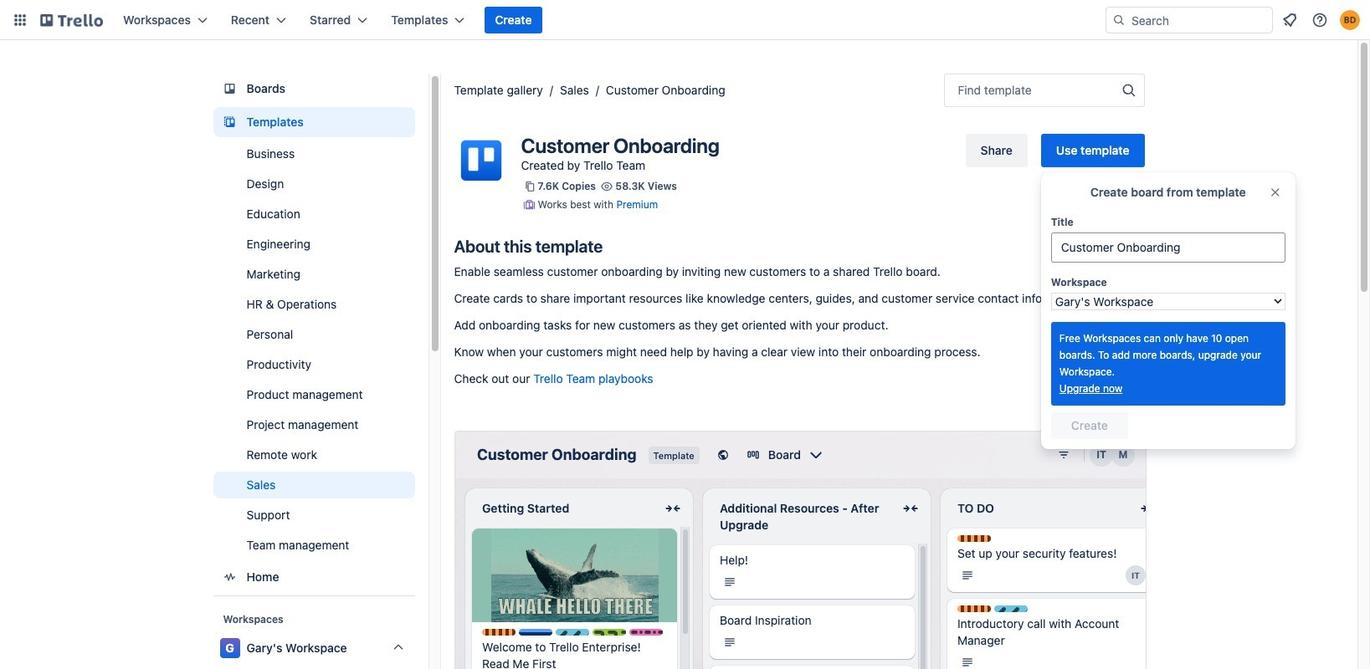 Task type: vqa. For each thing, say whether or not it's contained in the screenshot.
B
no



Task type: locate. For each thing, give the bounding box(es) containing it.
trello team image
[[454, 134, 508, 187]]

None submit
[[1051, 413, 1128, 439]]

Like "New Hire Onboarding" for example… text field
[[1051, 233, 1285, 263]]

home image
[[220, 567, 240, 588]]

None field
[[944, 74, 1145, 107]]

barb dwyer (barbdwyer3) image
[[1340, 10, 1360, 30]]

board image
[[220, 79, 240, 99]]

sm image
[[521, 197, 538, 213]]

None text field
[[958, 82, 961, 99]]



Task type: describe. For each thing, give the bounding box(es) containing it.
primary element
[[0, 0, 1370, 40]]

open information menu image
[[1311, 12, 1328, 28]]

template board image
[[220, 112, 240, 132]]

0 notifications image
[[1280, 10, 1300, 30]]

back to home image
[[40, 7, 103, 33]]

Search field
[[1126, 8, 1272, 32]]

search image
[[1112, 13, 1126, 27]]



